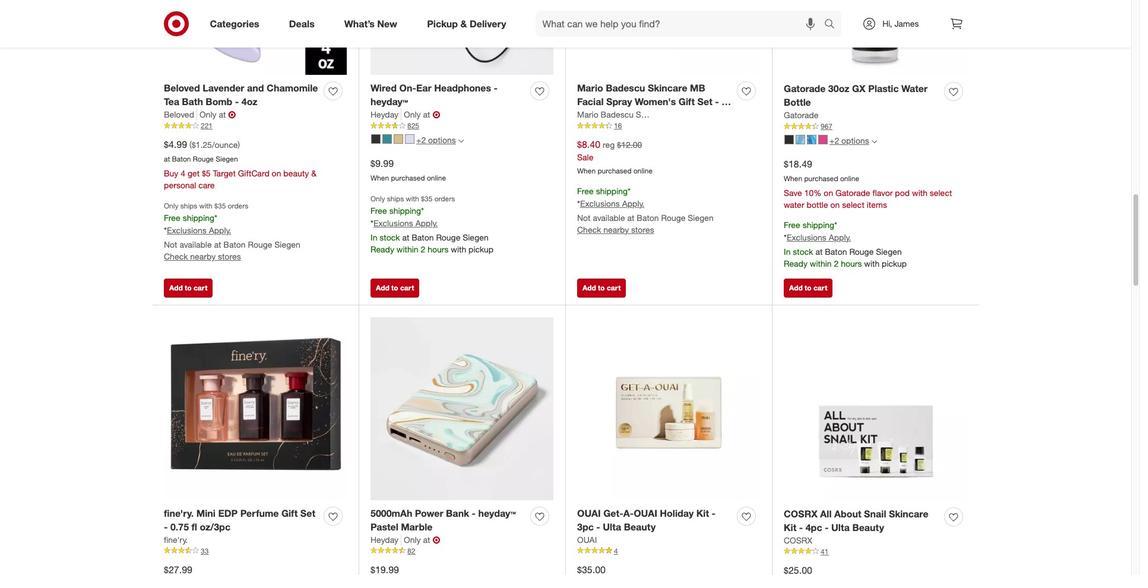Task type: describe. For each thing, give the bounding box(es) containing it.
¬ for bank
[[433, 534, 440, 546]]

bath
[[182, 96, 203, 108]]

+2 options button for $18.49
[[779, 131, 883, 150]]

What can we help you find? suggestions appear below search field
[[536, 11, 828, 37]]

sale
[[577, 152, 594, 162]]

$4.99 ( $1.25 /ounce ) at baton rouge siegen buy 4 get $5 target giftcard on beauty & personal care
[[164, 139, 317, 190]]

ulta for ouai
[[603, 521, 621, 533]]

exclusions apply. button down the care
[[167, 224, 231, 236]]

heyday™ inside "wired on-ear headphones - heyday™"
[[371, 96, 408, 108]]

pickup inside only ships with $35 orders free shipping * * exclusions apply. in stock at  baton rouge siegen ready within 2 hours with pickup
[[469, 244, 494, 254]]

$9.99 when purchased online
[[371, 158, 446, 182]]

bank
[[446, 507, 469, 519]]

holiday
[[660, 507, 694, 519]]

- right pc
[[591, 109, 595, 121]]

rouge inside free shipping * * exclusions apply. in stock at  baton rouge siegen ready within 2 hours with pickup
[[850, 246, 874, 256]]

+2 for $9.99
[[416, 135, 426, 145]]

3 add from the left
[[583, 283, 596, 292]]

$18.49 when purchased online save 10% on gatorade flavor pod with select water bottle on select items
[[784, 158, 952, 210]]

beloved lavender and chamomile tea bath bomb - 4oz
[[164, 82, 318, 108]]

new
[[377, 18, 397, 29]]

add for $18.49
[[789, 283, 803, 292]]

(
[[189, 140, 192, 150]]

add to cart for $9.99
[[376, 283, 414, 292]]

heyday only at ¬ for heyday™
[[371, 109, 440, 121]]

- left 5
[[715, 96, 719, 108]]

check nearby stores button for exclusions apply. button below $8.40 reg $12.00 sale when purchased online at right top
[[577, 224, 654, 236]]

shipping inside only ships with $35 orders free shipping * * exclusions apply. not available at baton rouge siegen check nearby stores
[[183, 213, 214, 223]]

exclusions inside free shipping * * exclusions apply. in stock at  baton rouge siegen ready within 2 hours with pickup
[[787, 232, 827, 242]]

options for ear
[[428, 135, 456, 145]]

gx
[[852, 83, 866, 95]]

pickup & delivery link
[[417, 11, 521, 37]]

mario badescu skincare link
[[577, 109, 668, 121]]

marble
[[401, 521, 433, 533]]

target
[[213, 168, 236, 178]]

purchased for gatorade 30oz gx plastic water bottle
[[805, 174, 838, 183]]

beloved for beloved only at ¬
[[164, 109, 194, 119]]

stock inside only ships with $35 orders free shipping * * exclusions apply. in stock at  baton rouge siegen ready within 2 hours with pickup
[[380, 232, 400, 242]]

add for $9.99
[[376, 283, 390, 292]]

save
[[784, 188, 802, 198]]

yellow image
[[394, 134, 403, 144]]

- right 4pc
[[825, 522, 829, 533]]

buy
[[164, 168, 178, 178]]

siegen inside free shipping * * exclusions apply. in stock at  baton rouge siegen ready within 2 hours with pickup
[[876, 246, 902, 256]]

oz/3pc
[[200, 521, 231, 533]]

beloved lavender and chamomile tea bath bomb - 4oz link
[[164, 82, 319, 109]]

orders for $4.99
[[228, 201, 248, 210]]

spray
[[606, 96, 632, 108]]

mario badescu skincare mb facial spray women's gift set - 5 pc - ulta beauty
[[577, 82, 727, 121]]

4oz
[[242, 96, 258, 108]]

about
[[835, 508, 862, 520]]

baton inside free shipping * * exclusions apply. not available at baton rouge siegen check nearby stores
[[637, 212, 659, 223]]

pod
[[895, 188, 910, 198]]

2 vertical spatial on
[[831, 200, 840, 210]]

siegen inside only ships with $35 orders free shipping * * exclusions apply. in stock at  baton rouge siegen ready within 2 hours with pickup
[[463, 232, 489, 242]]

+2 for $18.49
[[830, 136, 839, 146]]

41
[[821, 547, 829, 556]]

all colors + 2 more colors element for headphones
[[458, 137, 464, 144]]

black image
[[371, 134, 381, 144]]

shipping inside free shipping * * exclusions apply. not available at baton rouge siegen check nearby stores
[[596, 186, 628, 196]]

hi,
[[883, 18, 893, 29]]

when for wired on-ear headphones - heyday™
[[371, 173, 389, 182]]

exclusions apply. button down $8.40 reg $12.00 sale when purchased online at right top
[[580, 198, 645, 210]]

all colors + 2 more colors image
[[872, 139, 877, 144]]

30oz
[[829, 83, 850, 95]]

$1.25
[[192, 140, 212, 150]]

- right 3pc
[[597, 521, 600, 533]]

pink image
[[819, 135, 828, 144]]

black image
[[785, 135, 794, 144]]

ships for $9.99
[[387, 194, 404, 203]]

lavender
[[203, 82, 244, 94]]

women's
[[635, 96, 676, 108]]

hours inside only ships with $35 orders free shipping * * exclusions apply. in stock at  baton rouge siegen ready within 2 hours with pickup
[[428, 244, 449, 254]]

add to cart for $18.49
[[789, 283, 828, 292]]

bottle
[[784, 96, 811, 108]]

fine'ry. mini edp perfume gift set - 0.75 fl oz/3pc
[[164, 507, 315, 533]]

only ships with $35 orders free shipping * * exclusions apply. in stock at  baton rouge siegen ready within 2 hours with pickup
[[371, 194, 494, 254]]

baton inside $4.99 ( $1.25 /ounce ) at baton rouge siegen buy 4 get $5 target giftcard on beauty & personal care
[[172, 154, 191, 163]]

only inside only ships with $35 orders free shipping * * exclusions apply. not available at baton rouge siegen check nearby stores
[[164, 201, 178, 210]]

fine'ry. for fine'ry.
[[164, 535, 188, 545]]

edp
[[218, 507, 238, 519]]

add to cart button for $9.99
[[371, 279, 420, 298]]

at inside free shipping * * exclusions apply. not available at baton rouge siegen check nearby stores
[[628, 212, 635, 223]]

wired on-ear headphones - heyday™
[[371, 82, 498, 108]]

heyday for heyday™
[[371, 109, 399, 119]]

giftcard
[[238, 168, 270, 178]]

ready inside free shipping * * exclusions apply. in stock at  baton rouge siegen ready within 2 hours with pickup
[[784, 258, 808, 268]]

beauty for ouai
[[624, 521, 656, 533]]

fine'ry. link
[[164, 534, 188, 546]]

apply. inside free shipping * * exclusions apply. not available at baton rouge siegen check nearby stores
[[622, 198, 645, 208]]

heyday for pastel
[[371, 535, 399, 545]]

fine'ry. for fine'ry. mini edp perfume gift set - 0.75 fl oz/3pc
[[164, 507, 194, 519]]

stores inside only ships with $35 orders free shipping * * exclusions apply. not available at baton rouge siegen check nearby stores
[[218, 251, 241, 261]]

a-
[[624, 507, 634, 519]]

all
[[821, 508, 832, 520]]

cart for $9.99
[[400, 283, 414, 292]]

free shipping * * exclusions apply. in stock at  baton rouge siegen ready within 2 hours with pickup
[[784, 220, 907, 268]]

water
[[902, 83, 928, 95]]

within inside only ships with $35 orders free shipping * * exclusions apply. in stock at  baton rouge siegen ready within 2 hours with pickup
[[397, 244, 419, 254]]

gatorade 30oz gx plastic water bottle link
[[784, 82, 940, 109]]

only ships with $35 orders free shipping * * exclusions apply. not available at baton rouge siegen check nearby stores
[[164, 201, 301, 261]]

search
[[819, 19, 848, 31]]

ear
[[416, 82, 432, 94]]

siegen inside free shipping * * exclusions apply. not available at baton rouge siegen check nearby stores
[[688, 212, 714, 223]]

baton inside only ships with $35 orders free shipping * * exclusions apply. not available at baton rouge siegen check nearby stores
[[224, 239, 246, 249]]

hours inside free shipping * * exclusions apply. in stock at  baton rouge siegen ready within 2 hours with pickup
[[841, 258, 862, 268]]

gatorade for gatorade
[[784, 110, 819, 120]]

¬ for and
[[228, 109, 236, 121]]

kit for ouai get-a-ouai holiday kit - 3pc - ulta beauty
[[697, 507, 709, 519]]

skincare for mario badescu skincare mb facial spray women's gift set - 5 pc - ulta beauty
[[648, 82, 688, 94]]

cosrx all about snail skincare kit - 4pc - ulta beauty link
[[784, 507, 940, 535]]

add to cart button for $4.99
[[164, 279, 213, 298]]

1 vertical spatial on
[[824, 188, 834, 198]]

siegen inside $4.99 ( $1.25 /ounce ) at baton rouge siegen buy 4 get $5 target giftcard on beauty & personal care
[[216, 154, 238, 163]]

at inside only ships with $35 orders free shipping * * exclusions apply. in stock at  baton rouge siegen ready within 2 hours with pickup
[[402, 232, 409, 242]]

mario for mario badescu skincare
[[577, 109, 599, 119]]

mario badescu skincare mb facial spray women's gift set - 5 pc - ulta beauty link
[[577, 82, 732, 121]]

set inside fine'ry. mini edp perfume gift set - 0.75 fl oz/3pc
[[300, 507, 315, 519]]

heyday™ inside 5000mah power bank - heyday™ pastel marble
[[478, 507, 516, 519]]

221 link
[[164, 121, 347, 131]]

3pc
[[577, 521, 594, 533]]

all colors + 2 more colors element for plastic
[[872, 137, 877, 144]]

stores inside free shipping * * exclusions apply. not available at baton rouge siegen check nearby stores
[[631, 224, 654, 234]]

free inside free shipping * * exclusions apply. in stock at  baton rouge siegen ready within 2 hours with pickup
[[784, 220, 801, 230]]

categories
[[210, 18, 259, 29]]

41 link
[[784, 546, 968, 557]]

delivery
[[470, 18, 506, 29]]

only for 5000mah
[[404, 535, 421, 545]]

items
[[867, 200, 887, 210]]

free inside free shipping * * exclusions apply. not available at baton rouge siegen check nearby stores
[[577, 186, 594, 196]]

badescu for mario badescu skincare
[[601, 109, 634, 119]]

gatorade for gatorade 30oz gx plastic water bottle
[[784, 83, 826, 95]]

221
[[201, 121, 213, 130]]

$18.49
[[784, 158, 813, 170]]

exclusions inside only ships with $35 orders free shipping * * exclusions apply. not available at baton rouge siegen check nearby stores
[[167, 225, 207, 235]]

5
[[722, 96, 727, 108]]

- right the holiday
[[712, 507, 716, 519]]

perfume
[[240, 507, 279, 519]]

search button
[[819, 11, 848, 39]]

beauty inside mario badescu skincare mb facial spray women's gift set - 5 pc - ulta beauty
[[619, 109, 651, 121]]

check inside only ships with $35 orders free shipping * * exclusions apply. not available at baton rouge siegen check nearby stores
[[164, 251, 188, 261]]

4pc
[[806, 522, 822, 533]]

$5
[[202, 168, 211, 178]]

only for wired
[[404, 109, 421, 119]]

personal
[[164, 180, 196, 190]]

16
[[614, 121, 622, 130]]

pickup
[[427, 18, 458, 29]]

33 link
[[164, 546, 347, 556]]

ships for $4.99
[[180, 201, 197, 210]]

exclusions apply. button down $9.99 when purchased online
[[374, 217, 438, 229]]

3 to from the left
[[598, 283, 605, 292]]

headphones
[[434, 82, 491, 94]]

82 link
[[371, 546, 554, 556]]

ouai get-a-ouai holiday kit - 3pc - ulta beauty
[[577, 507, 716, 533]]

within inside free shipping * * exclusions apply. in stock at  baton rouge siegen ready within 2 hours with pickup
[[810, 258, 832, 268]]

at inside free shipping * * exclusions apply. in stock at  baton rouge siegen ready within 2 hours with pickup
[[816, 246, 823, 256]]

categories link
[[200, 11, 274, 37]]

in inside only ships with $35 orders free shipping * * exclusions apply. in stock at  baton rouge siegen ready within 2 hours with pickup
[[371, 232, 377, 242]]

at inside $4.99 ( $1.25 /ounce ) at baton rouge siegen buy 4 get $5 target giftcard on beauty & personal care
[[164, 154, 170, 163]]

exclusions apply. button down bottle
[[787, 232, 851, 243]]

fl
[[192, 521, 197, 533]]

orders for $9.99
[[435, 194, 455, 203]]

online for wired on-ear headphones - heyday™
[[427, 173, 446, 182]]

with inside free shipping * * exclusions apply. in stock at  baton rouge siegen ready within 2 hours with pickup
[[864, 258, 880, 268]]

free inside only ships with $35 orders free shipping * * exclusions apply. in stock at  baton rouge siegen ready within 2 hours with pickup
[[371, 206, 387, 216]]

what's
[[344, 18, 375, 29]]

+2 options for $18.49
[[830, 136, 869, 146]]

+2 options for $9.99
[[416, 135, 456, 145]]

ouai for ouai get-a-ouai holiday kit - 3pc - ulta beauty
[[577, 507, 601, 519]]

pastel
[[371, 521, 399, 533]]

snail
[[864, 508, 887, 520]]

825
[[407, 121, 419, 130]]

beloved link
[[164, 109, 197, 121]]



Task type: locate. For each thing, give the bounding box(es) containing it.
within
[[397, 244, 419, 254], [810, 258, 832, 268]]

2 vertical spatial gatorade
[[836, 188, 871, 198]]

online inside $18.49 when purchased online save 10% on gatorade flavor pod with select water bottle on select items
[[840, 174, 860, 183]]

light blue image
[[796, 135, 805, 144]]

purchased inside $9.99 when purchased online
[[391, 173, 425, 182]]

2 beloved from the top
[[164, 109, 194, 119]]

1 vertical spatial set
[[300, 507, 315, 519]]

exclusions apply. button
[[580, 198, 645, 210], [374, 217, 438, 229], [167, 224, 231, 236], [787, 232, 851, 243]]

options left all colors + 2 more colors image
[[842, 136, 869, 146]]

pickup inside free shipping * * exclusions apply. in stock at  baton rouge siegen ready within 2 hours with pickup
[[882, 258, 907, 268]]

0 horizontal spatial within
[[397, 244, 419, 254]]

exclusions down bottle
[[787, 232, 827, 242]]

0 horizontal spatial in
[[371, 232, 377, 242]]

beloved for beloved lavender and chamomile tea bath bomb - 4oz
[[164, 82, 200, 94]]

free down water in the right of the page
[[784, 220, 801, 230]]

ouai get-a-ouai holiday kit - 3pc - ulta beauty link
[[577, 507, 732, 534]]

1 add to cart button from the left
[[164, 279, 213, 298]]

-
[[494, 82, 498, 94], [235, 96, 239, 108], [715, 96, 719, 108], [591, 109, 595, 121], [472, 507, 476, 519], [712, 507, 716, 519], [164, 521, 168, 533], [597, 521, 600, 533], [799, 522, 803, 533], [825, 522, 829, 533]]

beauty for cosrx
[[853, 522, 885, 533]]

& inside $4.99 ( $1.25 /ounce ) at baton rouge siegen buy 4 get $5 target giftcard on beauty & personal care
[[311, 168, 317, 178]]

ouai for ouai link
[[577, 535, 597, 545]]

heyday™ right bank
[[478, 507, 516, 519]]

nearby inside free shipping * * exclusions apply. not available at baton rouge siegen check nearby stores
[[604, 224, 629, 234]]

exclusions inside only ships with $35 orders free shipping * * exclusions apply. in stock at  baton rouge siegen ready within 2 hours with pickup
[[374, 218, 413, 228]]

1 horizontal spatial available
[[593, 212, 625, 223]]

1 vertical spatial ready
[[784, 258, 808, 268]]

reg
[[603, 140, 615, 150]]

)
[[238, 140, 240, 150]]

select left 'items'
[[842, 200, 865, 210]]

3 cart from the left
[[607, 283, 621, 292]]

+2 options button down 967
[[779, 131, 883, 150]]

when up save
[[784, 174, 803, 183]]

heyday only at ¬ up 82
[[371, 534, 440, 546]]

& right beauty at the left
[[311, 168, 317, 178]]

2 heyday link from the top
[[371, 534, 402, 546]]

beauty down spray at the right top of page
[[619, 109, 651, 121]]

0 vertical spatial available
[[593, 212, 625, 223]]

ulta down "get-"
[[603, 521, 621, 533]]

$35 down $9.99 when purchased online
[[421, 194, 433, 203]]

skincare inside mario badescu skincare mb facial spray women's gift set - 5 pc - ulta beauty
[[648, 82, 688, 94]]

exclusions down personal in the top of the page
[[167, 225, 207, 235]]

0 horizontal spatial +2
[[416, 135, 426, 145]]

mario badescu skincare mb facial spray women's gift set - 5 pc - ulta beauty image
[[577, 0, 760, 75], [577, 0, 760, 75]]

1 horizontal spatial hours
[[841, 258, 862, 268]]

marble blue image
[[807, 135, 817, 144]]

4 to from the left
[[805, 283, 812, 292]]

nearby inside only ships with $35 orders free shipping * * exclusions apply. not available at baton rouge siegen check nearby stores
[[190, 251, 216, 261]]

cosrx for cosrx all about snail skincare kit - 4pc - ulta beauty
[[784, 508, 818, 520]]

james
[[895, 18, 919, 29]]

1 add from the left
[[169, 283, 183, 292]]

+2 options left all colors + 2 more colors image
[[830, 136, 869, 146]]

kit inside cosrx all about snail skincare kit - 4pc - ulta beauty
[[784, 522, 797, 533]]

2 fine'ry. from the top
[[164, 535, 188, 545]]

baton
[[172, 154, 191, 163], [637, 212, 659, 223], [412, 232, 434, 242], [224, 239, 246, 249], [825, 246, 847, 256]]

2 inside free shipping * * exclusions apply. in stock at  baton rouge siegen ready within 2 hours with pickup
[[834, 258, 839, 268]]

0 vertical spatial ready
[[371, 244, 394, 254]]

add for $4.99
[[169, 283, 183, 292]]

heyday down pastel
[[371, 535, 399, 545]]

when down sale
[[577, 166, 596, 175]]

4 link
[[577, 546, 760, 556]]

facial
[[577, 96, 604, 108]]

get
[[188, 168, 200, 178]]

at inside beloved only at ¬
[[219, 109, 226, 119]]

1 horizontal spatial orders
[[435, 194, 455, 203]]

beloved inside beloved lavender and chamomile tea bath bomb - 4oz
[[164, 82, 200, 94]]

heyday only at ¬ up 825
[[371, 109, 440, 121]]

1 horizontal spatial set
[[698, 96, 713, 108]]

+2 options button down 825
[[366, 131, 469, 150]]

0 vertical spatial stock
[[380, 232, 400, 242]]

/ounce
[[212, 140, 238, 150]]

kit right the holiday
[[697, 507, 709, 519]]

967
[[821, 122, 833, 131]]

- right headphones
[[494, 82, 498, 94]]

0 horizontal spatial ships
[[180, 201, 197, 210]]

2 cosrx from the top
[[784, 535, 813, 545]]

with inside $18.49 when purchased online save 10% on gatorade flavor pod with select water bottle on select items
[[912, 188, 928, 198]]

$8.40
[[577, 139, 601, 150]]

0 vertical spatial 2
[[421, 244, 425, 254]]

mario badescu skincare
[[577, 109, 668, 119]]

set right the perfume
[[300, 507, 315, 519]]

825 link
[[371, 121, 554, 131]]

apply. inside only ships with $35 orders free shipping * * exclusions apply. not available at baton rouge siegen check nearby stores
[[209, 225, 231, 235]]

cart for $4.99
[[194, 283, 208, 292]]

mario up facial
[[577, 82, 603, 94]]

online inside $8.40 reg $12.00 sale when purchased online
[[634, 166, 653, 175]]

ulta down spray at the right top of page
[[598, 109, 616, 121]]

purchased down reg
[[598, 166, 632, 175]]

gift inside mario badescu skincare mb facial spray women's gift set - 5 pc - ulta beauty
[[679, 96, 695, 108]]

ouai left the holiday
[[634, 507, 658, 519]]

4 down "get-"
[[614, 546, 618, 555]]

2 horizontal spatial when
[[784, 174, 803, 183]]

heyday up blue image
[[371, 109, 399, 119]]

tea
[[164, 96, 179, 108]]

1 vertical spatial nearby
[[190, 251, 216, 261]]

siegen inside only ships with $35 orders free shipping * * exclusions apply. not available at baton rouge siegen check nearby stores
[[275, 239, 301, 249]]

flavor
[[873, 188, 893, 198]]

$35 inside only ships with $35 orders free shipping * * exclusions apply. not available at baton rouge siegen check nearby stores
[[215, 201, 226, 210]]

1 cart from the left
[[194, 283, 208, 292]]

only down $9.99
[[371, 194, 385, 203]]

0 horizontal spatial online
[[427, 173, 446, 182]]

ulta
[[598, 109, 616, 121], [603, 521, 621, 533], [832, 522, 850, 533]]

0 horizontal spatial available
[[180, 239, 212, 249]]

$35 down the care
[[215, 201, 226, 210]]

$35 for $9.99
[[421, 194, 433, 203]]

3 add to cart button from the left
[[577, 279, 626, 298]]

0 vertical spatial within
[[397, 244, 419, 254]]

1 vertical spatial check
[[164, 251, 188, 261]]

to for $4.99
[[185, 283, 192, 292]]

1 vertical spatial gift
[[282, 507, 298, 519]]

82
[[407, 546, 415, 555]]

badescu inside mario badescu skincare mb facial spray women's gift set - 5 pc - ulta beauty
[[606, 82, 645, 94]]

available inside free shipping * * exclusions apply. not available at baton rouge siegen check nearby stores
[[593, 212, 625, 223]]

gatorade 30oz gx plastic water bottle
[[784, 83, 928, 108]]

beauty down a-
[[624, 521, 656, 533]]

mario down facial
[[577, 109, 599, 119]]

0 horizontal spatial +2 options button
[[366, 131, 469, 150]]

0 horizontal spatial &
[[311, 168, 317, 178]]

ships
[[387, 194, 404, 203], [180, 201, 197, 210]]

mario inside mario badescu skincare mb facial spray women's gift set - 5 pc - ulta beauty
[[577, 82, 603, 94]]

4 left get
[[181, 168, 185, 178]]

at
[[219, 109, 226, 119], [423, 109, 430, 119], [164, 154, 170, 163], [628, 212, 635, 223], [402, 232, 409, 242], [214, 239, 221, 249], [816, 246, 823, 256], [423, 535, 430, 545]]

when inside $9.99 when purchased online
[[371, 173, 389, 182]]

gatorade 30oz gx plastic water bottle image
[[784, 0, 968, 75], [784, 0, 968, 75]]

0 vertical spatial select
[[930, 188, 952, 198]]

1 vertical spatial mario
[[577, 109, 599, 119]]

skincare right snail
[[889, 508, 929, 520]]

0 vertical spatial heyday only at ¬
[[371, 109, 440, 121]]

skincare down women's
[[636, 109, 668, 119]]

ships inside only ships with $35 orders free shipping * * exclusions apply. in stock at  baton rouge siegen ready within 2 hours with pickup
[[387, 194, 404, 203]]

4 add to cart button from the left
[[784, 279, 833, 298]]

2 inside only ships with $35 orders free shipping * * exclusions apply. in stock at  baton rouge siegen ready within 2 hours with pickup
[[421, 244, 425, 254]]

fine'ry. inside fine'ry. mini edp perfume gift set - 0.75 fl oz/3pc
[[164, 507, 194, 519]]

0 vertical spatial on
[[272, 168, 281, 178]]

care
[[199, 180, 215, 190]]

orders down "target"
[[228, 201, 248, 210]]

kit for cosrx all about snail skincare kit - 4pc - ulta beauty
[[784, 522, 797, 533]]

1 beloved from the top
[[164, 82, 200, 94]]

in inside free shipping * * exclusions apply. in stock at  baton rouge siegen ready within 2 hours with pickup
[[784, 246, 791, 256]]

shipping down bottle
[[803, 220, 835, 230]]

2 to from the left
[[392, 283, 398, 292]]

hi, james
[[883, 18, 919, 29]]

orders inside only ships with $35 orders free shipping * * exclusions apply. not available at baton rouge siegen check nearby stores
[[228, 201, 248, 210]]

purchased inside $8.40 reg $12.00 sale when purchased online
[[598, 166, 632, 175]]

0 horizontal spatial options
[[428, 135, 456, 145]]

when down $9.99
[[371, 173, 389, 182]]

+2 right pink image
[[830, 136, 839, 146]]

badescu up 16
[[601, 109, 634, 119]]

baton inside free shipping * * exclusions apply. in stock at  baton rouge siegen ready within 2 hours with pickup
[[825, 246, 847, 256]]

¬ down bomb
[[228, 109, 236, 121]]

beauty down snail
[[853, 522, 885, 533]]

2 horizontal spatial online
[[840, 174, 860, 183]]

apply. inside free shipping * * exclusions apply. in stock at  baton rouge siegen ready within 2 hours with pickup
[[829, 232, 851, 242]]

2 horizontal spatial purchased
[[805, 174, 838, 183]]

beloved inside beloved only at ¬
[[164, 109, 194, 119]]

1 heyday link from the top
[[371, 109, 402, 121]]

baton inside only ships with $35 orders free shipping * * exclusions apply. in stock at  baton rouge siegen ready within 2 hours with pickup
[[412, 232, 434, 242]]

mario for mario badescu skincare mb facial spray women's gift set - 5 pc - ulta beauty
[[577, 82, 603, 94]]

beauty inside ouai get-a-ouai holiday kit - 3pc - ulta beauty
[[624, 521, 656, 533]]

options for gx
[[842, 136, 869, 146]]

pickup & delivery
[[427, 18, 506, 29]]

beauty inside cosrx all about snail skincare kit - 4pc - ulta beauty
[[853, 522, 885, 533]]

1 horizontal spatial 2
[[834, 258, 839, 268]]

- inside 5000mah power bank - heyday™ pastel marble
[[472, 507, 476, 519]]

cosrx down 4pc
[[784, 535, 813, 545]]

1 horizontal spatial check nearby stores button
[[577, 224, 654, 236]]

- right bank
[[472, 507, 476, 519]]

0 horizontal spatial set
[[300, 507, 315, 519]]

0 vertical spatial nearby
[[604, 224, 629, 234]]

4 add to cart from the left
[[789, 283, 828, 292]]

skincare for mario badescu skincare
[[636, 109, 668, 119]]

0 vertical spatial pickup
[[469, 244, 494, 254]]

1 horizontal spatial ready
[[784, 258, 808, 268]]

purchased down $9.99
[[391, 173, 425, 182]]

1 vertical spatial select
[[842, 200, 865, 210]]

check inside free shipping * * exclusions apply. not available at baton rouge siegen check nearby stores
[[577, 224, 601, 234]]

blue image
[[383, 134, 392, 144]]

& right pickup
[[461, 18, 467, 29]]

power
[[415, 507, 444, 519]]

badescu up spray at the right top of page
[[606, 82, 645, 94]]

heyday™ down wired
[[371, 96, 408, 108]]

on inside $4.99 ( $1.25 /ounce ) at baton rouge siegen buy 4 get $5 target giftcard on beauty & personal care
[[272, 168, 281, 178]]

add
[[169, 283, 183, 292], [376, 283, 390, 292], [583, 283, 596, 292], [789, 283, 803, 292]]

1 horizontal spatial options
[[842, 136, 869, 146]]

rouge inside $4.99 ( $1.25 /ounce ) at baton rouge siegen buy 4 get $5 target giftcard on beauty & personal care
[[193, 154, 214, 163]]

set down the mb
[[698, 96, 713, 108]]

orders down $9.99 when purchased online
[[435, 194, 455, 203]]

exclusions down sale
[[580, 198, 620, 208]]

0 horizontal spatial all colors + 2 more colors element
[[458, 137, 464, 144]]

1 heyday from the top
[[371, 109, 399, 119]]

badescu for mario badescu skincare mb facial spray women's gift set - 5 pc - ulta beauty
[[606, 82, 645, 94]]

free down $9.99
[[371, 206, 387, 216]]

1 horizontal spatial &
[[461, 18, 467, 29]]

apply.
[[622, 198, 645, 208], [416, 218, 438, 228], [209, 225, 231, 235], [829, 232, 851, 242]]

2 heyday only at ¬ from the top
[[371, 534, 440, 546]]

0 horizontal spatial stock
[[380, 232, 400, 242]]

exclusions
[[580, 198, 620, 208], [374, 218, 413, 228], [167, 225, 207, 235], [787, 232, 827, 242]]

shipping inside free shipping * * exclusions apply. in stock at  baton rouge siegen ready within 2 hours with pickup
[[803, 220, 835, 230]]

0 horizontal spatial when
[[371, 173, 389, 182]]

shipping down the care
[[183, 213, 214, 223]]

2 mario from the top
[[577, 109, 599, 119]]

0 vertical spatial &
[[461, 18, 467, 29]]

gatorade
[[784, 83, 826, 95], [784, 110, 819, 120], [836, 188, 871, 198]]

- left 4pc
[[799, 522, 803, 533]]

beauty
[[619, 109, 651, 121], [624, 521, 656, 533], [853, 522, 885, 533]]

at inside only ships with $35 orders free shipping * * exclusions apply. not available at baton rouge siegen check nearby stores
[[214, 239, 221, 249]]

options left all colors + 2 more colors icon
[[428, 135, 456, 145]]

in
[[371, 232, 377, 242], [784, 246, 791, 256]]

ulta down "about"
[[832, 522, 850, 533]]

4 add from the left
[[789, 283, 803, 292]]

2 add to cart button from the left
[[371, 279, 420, 298]]

heyday link down pastel
[[371, 534, 402, 546]]

1 vertical spatial beloved
[[164, 109, 194, 119]]

with inside only ships with $35 orders free shipping * * exclusions apply. not available at baton rouge siegen check nearby stores
[[199, 201, 213, 210]]

gift down the mb
[[679, 96, 695, 108]]

beloved down tea
[[164, 109, 194, 119]]

plastic
[[869, 83, 899, 95]]

0 horizontal spatial orders
[[228, 201, 248, 210]]

1 horizontal spatial nearby
[[604, 224, 629, 234]]

+2 right soft purple image
[[416, 135, 426, 145]]

deals
[[289, 18, 315, 29]]

4
[[181, 168, 185, 178], [614, 546, 618, 555]]

add to cart
[[169, 283, 208, 292], [376, 283, 414, 292], [583, 283, 621, 292], [789, 283, 828, 292]]

on
[[272, 168, 281, 178], [824, 188, 834, 198], [831, 200, 840, 210]]

fine'ry. mini edp perfume gift set - 0.75 fl oz/3pc link
[[164, 507, 319, 534]]

ulta for cosrx
[[832, 522, 850, 533]]

1 horizontal spatial online
[[634, 166, 653, 175]]

deals link
[[279, 11, 330, 37]]

gatorade down bottle
[[784, 110, 819, 120]]

1 vertical spatial 2
[[834, 258, 839, 268]]

0 horizontal spatial 4
[[181, 168, 185, 178]]

0 vertical spatial set
[[698, 96, 713, 108]]

gatorade up 'items'
[[836, 188, 871, 198]]

gift inside fine'ry. mini edp perfume gift set - 0.75 fl oz/3pc
[[282, 507, 298, 519]]

0 vertical spatial cosrx
[[784, 508, 818, 520]]

cart for $18.49
[[814, 283, 828, 292]]

1 cosrx from the top
[[784, 508, 818, 520]]

free inside only ships with $35 orders free shipping * * exclusions apply. not available at baton rouge siegen check nearby stores
[[164, 213, 180, 223]]

free shipping * * exclusions apply. not available at baton rouge siegen check nearby stores
[[577, 186, 714, 234]]

check nearby stores button
[[577, 224, 654, 236], [164, 251, 241, 262]]

- inside "wired on-ear headphones - heyday™"
[[494, 82, 498, 94]]

1 vertical spatial skincare
[[636, 109, 668, 119]]

cosrx for cosrx
[[784, 535, 813, 545]]

beauty
[[284, 168, 309, 178]]

2 cart from the left
[[400, 283, 414, 292]]

1 mario from the top
[[577, 82, 603, 94]]

1 horizontal spatial pickup
[[882, 258, 907, 268]]

heyday link for heyday™
[[371, 109, 402, 121]]

kit inside ouai get-a-ouai holiday kit - 3pc - ulta beauty
[[697, 507, 709, 519]]

1 horizontal spatial within
[[810, 258, 832, 268]]

1 vertical spatial gatorade
[[784, 110, 819, 120]]

gatorade inside the gatorade 30oz gx plastic water bottle
[[784, 83, 826, 95]]

skincare inside cosrx all about snail skincare kit - 4pc - ulta beauty
[[889, 508, 929, 520]]

0 vertical spatial check
[[577, 224, 601, 234]]

0 horizontal spatial kit
[[697, 507, 709, 519]]

0 vertical spatial mario
[[577, 82, 603, 94]]

1 vertical spatial fine'ry.
[[164, 535, 188, 545]]

apply. inside only ships with $35 orders free shipping * * exclusions apply. in stock at  baton rouge siegen ready within 2 hours with pickup
[[416, 218, 438, 228]]

when for gatorade 30oz gx plastic water bottle
[[784, 174, 803, 183]]

on left beauty at the left
[[272, 168, 281, 178]]

skincare
[[648, 82, 688, 94], [636, 109, 668, 119], [889, 508, 929, 520]]

2
[[421, 244, 425, 254], [834, 258, 839, 268]]

when inside $18.49 when purchased online save 10% on gatorade flavor pod with select water bottle on select items
[[784, 174, 803, 183]]

33
[[201, 546, 209, 555]]

set
[[698, 96, 713, 108], [300, 507, 315, 519]]

ouai up 3pc
[[577, 507, 601, 519]]

wired
[[371, 82, 397, 94]]

ready inside only ships with $35 orders free shipping * * exclusions apply. in stock at  baton rouge siegen ready within 2 hours with pickup
[[371, 244, 394, 254]]

only inside beloved only at ¬
[[200, 109, 217, 119]]

cosrx
[[784, 508, 818, 520], [784, 535, 813, 545]]

1 horizontal spatial +2 options
[[830, 136, 869, 146]]

cosrx up 4pc
[[784, 508, 818, 520]]

$4.99
[[164, 139, 187, 150]]

0 horizontal spatial purchased
[[391, 173, 425, 182]]

stores
[[631, 224, 654, 234], [218, 251, 241, 261]]

$9.99
[[371, 158, 394, 169]]

purchased inside $18.49 when purchased online save 10% on gatorade flavor pod with select water bottle on select items
[[805, 174, 838, 183]]

0 horizontal spatial check nearby stores button
[[164, 251, 241, 262]]

ulta inside mario badescu skincare mb facial spray women's gift set - 5 pc - ulta beauty
[[598, 109, 616, 121]]

gatorade up bottle
[[784, 83, 826, 95]]

0 vertical spatial heyday™
[[371, 96, 408, 108]]

only
[[200, 109, 217, 119], [404, 109, 421, 119], [371, 194, 385, 203], [164, 201, 178, 210], [404, 535, 421, 545]]

only up 82
[[404, 535, 421, 545]]

only up 221
[[200, 109, 217, 119]]

3 add to cart from the left
[[583, 283, 621, 292]]

and
[[247, 82, 264, 94]]

1 horizontal spatial in
[[784, 246, 791, 256]]

0 horizontal spatial select
[[842, 200, 865, 210]]

2 vertical spatial skincare
[[889, 508, 929, 520]]

1 heyday only at ¬ from the top
[[371, 109, 440, 121]]

- left 4oz
[[235, 96, 239, 108]]

0 vertical spatial heyday link
[[371, 109, 402, 121]]

when
[[577, 166, 596, 175], [371, 173, 389, 182], [784, 174, 803, 183]]

1 vertical spatial hours
[[841, 258, 862, 268]]

get-
[[604, 507, 624, 519]]

purchased for wired on-ear headphones - heyday™
[[391, 173, 425, 182]]

skincare up women's
[[648, 82, 688, 94]]

0 vertical spatial 4
[[181, 168, 185, 178]]

pickup
[[469, 244, 494, 254], [882, 258, 907, 268]]

heyday only at ¬ for pastel
[[371, 534, 440, 546]]

beloved only at ¬
[[164, 109, 236, 121]]

0 horizontal spatial 2
[[421, 244, 425, 254]]

1 horizontal spatial heyday™
[[478, 507, 516, 519]]

0 horizontal spatial hours
[[428, 244, 449, 254]]

¬ down "wired on-ear headphones - heyday™"
[[433, 109, 440, 121]]

1 add to cart from the left
[[169, 283, 208, 292]]

ships down personal in the top of the page
[[180, 201, 197, 210]]

exclusions inside free shipping * * exclusions apply. not available at baton rouge siegen check nearby stores
[[580, 198, 620, 208]]

0 vertical spatial kit
[[697, 507, 709, 519]]

cosrx all about snail skincare kit - 4pc - ulta beauty image
[[784, 317, 968, 501], [784, 317, 968, 501]]

5000mah power bank - heyday™ pastel marble link
[[371, 507, 526, 534]]

1 vertical spatial heyday only at ¬
[[371, 534, 440, 546]]

1 horizontal spatial select
[[930, 188, 952, 198]]

1 vertical spatial heyday™
[[478, 507, 516, 519]]

1 horizontal spatial not
[[577, 212, 591, 223]]

heyday link up blue image
[[371, 109, 402, 121]]

rouge inside only ships with $35 orders free shipping * * exclusions apply. in stock at  baton rouge siegen ready within 2 hours with pickup
[[436, 232, 461, 242]]

1 horizontal spatial gift
[[679, 96, 695, 108]]

all colors + 2 more colors image
[[458, 138, 464, 144]]

mini
[[196, 507, 216, 519]]

not
[[577, 212, 591, 223], [164, 239, 177, 249]]

heyday link for pastel
[[371, 534, 402, 546]]

1 vertical spatial stores
[[218, 251, 241, 261]]

10%
[[805, 188, 822, 198]]

- inside beloved lavender and chamomile tea bath bomb - 4oz
[[235, 96, 239, 108]]

add to cart for $4.99
[[169, 283, 208, 292]]

purchased up 10%
[[805, 174, 838, 183]]

only down personal in the top of the page
[[164, 201, 178, 210]]

967 link
[[784, 121, 968, 132]]

heyday
[[371, 109, 399, 119], [371, 535, 399, 545]]

0 vertical spatial check nearby stores button
[[577, 224, 654, 236]]

add to cart button for $18.49
[[784, 279, 833, 298]]

only up 825
[[404, 109, 421, 119]]

1 vertical spatial in
[[784, 246, 791, 256]]

1 horizontal spatial +2 options button
[[779, 131, 883, 150]]

to for $9.99
[[392, 283, 398, 292]]

+2 options button
[[366, 131, 469, 150], [779, 131, 883, 150]]

pc
[[577, 109, 589, 121]]

gift
[[679, 96, 695, 108], [282, 507, 298, 519]]

0 vertical spatial gatorade
[[784, 83, 826, 95]]

gift right the perfume
[[282, 507, 298, 519]]

fine'ry. down the 0.75
[[164, 535, 188, 545]]

all colors + 2 more colors element down 825 link
[[458, 137, 464, 144]]

ulta inside ouai get-a-ouai holiday kit - 3pc - ulta beauty
[[603, 521, 621, 533]]

only inside only ships with $35 orders free shipping * * exclusions apply. in stock at  baton rouge siegen ready within 2 hours with pickup
[[371, 194, 385, 203]]

1 vertical spatial stock
[[793, 246, 814, 256]]

ships down $9.99 when purchased online
[[387, 194, 404, 203]]

1 vertical spatial within
[[810, 258, 832, 268]]

4 cart from the left
[[814, 283, 828, 292]]

only for beloved
[[200, 109, 217, 119]]

gatorade link
[[784, 109, 819, 121]]

1 horizontal spatial ships
[[387, 194, 404, 203]]

+2 options
[[416, 135, 456, 145], [830, 136, 869, 146]]

beloved lavender and chamomile tea bath bomb - 4oz image
[[164, 0, 347, 75], [164, 0, 347, 75]]

ouai down 3pc
[[577, 535, 597, 545]]

shipping down $9.99 when purchased online
[[389, 206, 421, 216]]

stock inside free shipping * * exclusions apply. in stock at  baton rouge siegen ready within 2 hours with pickup
[[793, 246, 814, 256]]

¬ down 5000mah power bank - heyday™ pastel marble
[[433, 534, 440, 546]]

ships inside only ships with $35 orders free shipping * * exclusions apply. not available at baton rouge siegen check nearby stores
[[180, 201, 197, 210]]

select right 'pod'
[[930, 188, 952, 198]]

hours
[[428, 244, 449, 254], [841, 258, 862, 268]]

free down personal in the top of the page
[[164, 213, 180, 223]]

2 heyday from the top
[[371, 535, 399, 545]]

shipping
[[596, 186, 628, 196], [389, 206, 421, 216], [183, 213, 214, 223], [803, 220, 835, 230]]

shipping inside only ships with $35 orders free shipping * * exclusions apply. in stock at  baton rouge siegen ready within 2 hours with pickup
[[389, 206, 421, 216]]

wired on-ear headphones - heyday™ image
[[371, 0, 554, 75], [371, 0, 554, 75]]

soft purple image
[[405, 134, 415, 144]]

0 vertical spatial not
[[577, 212, 591, 223]]

1 horizontal spatial 4
[[614, 546, 618, 555]]

check nearby stores button for exclusions apply. button underneath the care
[[164, 251, 241, 262]]

stock
[[380, 232, 400, 242], [793, 246, 814, 256]]

free down sale
[[577, 186, 594, 196]]

0 horizontal spatial +2 options
[[416, 135, 456, 145]]

$35 for $4.99
[[215, 201, 226, 210]]

rouge inside free shipping * * exclusions apply. not available at baton rouge siegen check nearby stores
[[661, 212, 686, 223]]

when inside $8.40 reg $12.00 sale when purchased online
[[577, 166, 596, 175]]

- inside fine'ry. mini edp perfume gift set - 0.75 fl oz/3pc
[[164, 521, 168, 533]]

1 to from the left
[[185, 283, 192, 292]]

available inside only ships with $35 orders free shipping * * exclusions apply. not available at baton rouge siegen check nearby stores
[[180, 239, 212, 249]]

not inside free shipping * * exclusions apply. not available at baton rouge siegen check nearby stores
[[577, 212, 591, 223]]

1 horizontal spatial +2
[[830, 136, 839, 146]]

beloved up tea
[[164, 82, 200, 94]]

$35
[[421, 194, 433, 203], [215, 201, 226, 210]]

gatorade inside $18.49 when purchased online save 10% on gatorade flavor pod with select water bottle on select items
[[836, 188, 871, 198]]

fine'ry. mini edp perfume gift set - 0.75 fl oz/3pc image
[[164, 317, 347, 500], [164, 317, 347, 500]]

- left the 0.75
[[164, 521, 168, 533]]

all colors + 2 more colors element
[[458, 137, 464, 144], [872, 137, 877, 144]]

+2 options button for $9.99
[[366, 131, 469, 150]]

shipping down $8.40 reg $12.00 sale when purchased online at right top
[[596, 186, 628, 196]]

0.75
[[170, 521, 189, 533]]

2 add from the left
[[376, 283, 390, 292]]

not inside only ships with $35 orders free shipping * * exclusions apply. not available at baton rouge siegen check nearby stores
[[164, 239, 177, 249]]

1 horizontal spatial stock
[[793, 246, 814, 256]]

+2 options left all colors + 2 more colors icon
[[416, 135, 456, 145]]

on right 10%
[[824, 188, 834, 198]]

1 fine'ry. from the top
[[164, 507, 194, 519]]

4 inside $4.99 ( $1.25 /ounce ) at baton rouge siegen buy 4 get $5 target giftcard on beauty & personal care
[[181, 168, 185, 178]]

what's new
[[344, 18, 397, 29]]

5000mah power bank - heyday™ pastel marble image
[[371, 317, 554, 500], [371, 317, 554, 500]]

2 add to cart from the left
[[376, 283, 414, 292]]

rouge
[[193, 154, 214, 163], [661, 212, 686, 223], [436, 232, 461, 242], [248, 239, 272, 249], [850, 246, 874, 256]]

set inside mario badescu skincare mb facial spray women's gift set - 5 pc - ulta beauty
[[698, 96, 713, 108]]

1 vertical spatial available
[[180, 239, 212, 249]]

¬ for ear
[[433, 109, 440, 121]]

free
[[577, 186, 594, 196], [371, 206, 387, 216], [164, 213, 180, 223], [784, 220, 801, 230]]

exclusions down $9.99 when purchased online
[[374, 218, 413, 228]]

options
[[428, 135, 456, 145], [842, 136, 869, 146]]

online for gatorade 30oz gx plastic water bottle
[[840, 174, 860, 183]]

to for $18.49
[[805, 283, 812, 292]]

0 horizontal spatial not
[[164, 239, 177, 249]]

0 vertical spatial stores
[[631, 224, 654, 234]]

0 horizontal spatial pickup
[[469, 244, 494, 254]]

0 horizontal spatial stores
[[218, 251, 241, 261]]

ouai get-a-ouai holiday kit - 3pc - ulta beauty image
[[577, 317, 760, 500], [577, 317, 760, 500]]

1 vertical spatial 4
[[614, 546, 618, 555]]

rouge inside only ships with $35 orders free shipping * * exclusions apply. not available at baton rouge siegen check nearby stores
[[248, 239, 272, 249]]



Task type: vqa. For each thing, say whether or not it's contained in the screenshot.
bottommost Check nearby stores button
yes



